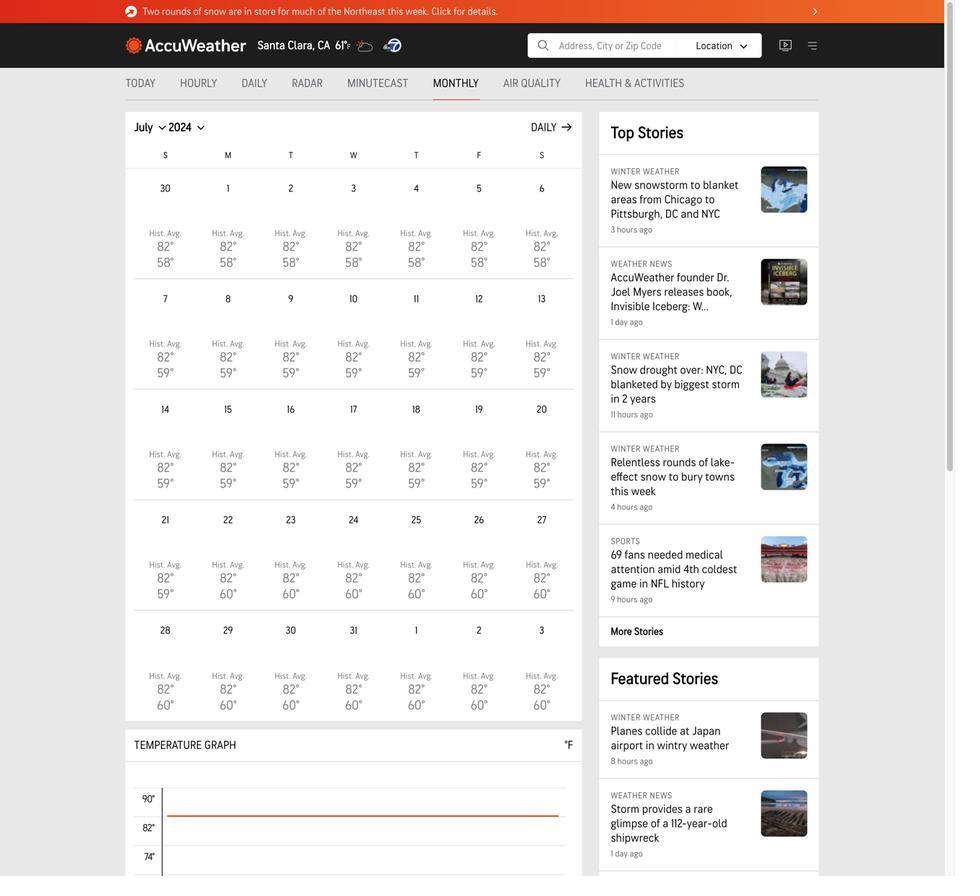 Task type: locate. For each thing, give the bounding box(es) containing it.
2 vertical spatial to
[[669, 471, 679, 485]]

60° for 3
[[534, 699, 551, 714]]

4th
[[684, 563, 700, 577]]

ago down week
[[640, 502, 653, 513]]

to inside winter weather relentless rounds of lake- effect snow to bury towns this week 4 hours ago
[[669, 471, 679, 485]]

9 inside sports 69 fans needed medical attention amid 4th coldest game in nfl history 9 hours ago
[[611, 595, 616, 605]]

0 horizontal spatial 8
[[226, 293, 231, 305]]

1 horizontal spatial 9
[[611, 595, 616, 605]]

3 58° from the left
[[283, 256, 299, 271]]

weather inside weather news storm provides a rare glimpse of a 112-year-old shipwreck 1 day ago
[[611, 791, 648, 802]]

59° for 21
[[157, 587, 174, 603]]

weather up accuweather
[[611, 259, 648, 270]]

4 winter from the top
[[611, 713, 641, 724]]

winter
[[611, 167, 641, 177], [611, 352, 641, 362], [611, 444, 641, 455], [611, 713, 641, 724]]

snowstorm
[[635, 179, 688, 193]]

20
[[537, 404, 547, 416]]

rounds right two
[[162, 6, 191, 18]]

1 horizontal spatial s
[[540, 150, 544, 161]]

hist. avg. 82° 59° up 17
[[338, 339, 370, 382]]

9 left 10
[[289, 293, 294, 305]]

30 left 31
[[286, 625, 296, 637]]

hist. avg. 82° 58° for 30
[[149, 229, 182, 271]]

5 58° from the left
[[408, 256, 425, 271]]

game
[[611, 578, 637, 592]]

0 vertical spatial 8
[[226, 293, 231, 305]]

1 horizontal spatial dc
[[730, 364, 743, 378]]

9 down game
[[611, 595, 616, 605]]

click
[[432, 6, 452, 18]]

ago inside winter weather relentless rounds of lake- effect snow to bury towns this week 4 hours ago
[[640, 502, 653, 513]]

1 hist. avg. 82° 58° from the left
[[149, 229, 182, 271]]

1 for from the left
[[278, 6, 290, 18]]

3 hist. avg. 82° 58° from the left
[[275, 229, 307, 271]]

hist. avg. 82° 59° up 24
[[338, 450, 370, 492]]

0 vertical spatial 9
[[289, 293, 294, 305]]

top
[[611, 124, 635, 143]]

daily link down 'santa'
[[230, 68, 280, 100]]

hours down the years
[[618, 410, 638, 420]]

hist. avg. 82° 59° up 19
[[463, 339, 496, 382]]

2 for from the left
[[454, 6, 466, 18]]

weather inside winter weather relentless rounds of lake- effect snow to bury towns this week 4 hours ago
[[643, 444, 680, 455]]

1 vertical spatial 11
[[611, 410, 616, 420]]

3 for 58°
[[351, 183, 356, 195]]

dc
[[666, 207, 679, 222], [730, 364, 743, 378]]

air
[[504, 77, 519, 91]]

attention
[[611, 563, 655, 577]]

59° up 26 on the bottom
[[471, 477, 488, 492]]

25
[[412, 515, 422, 527]]

1 58° from the left
[[157, 256, 174, 271]]

31
[[350, 625, 358, 637]]

radar link
[[280, 68, 336, 100]]

weather up relentless
[[643, 444, 680, 455]]

58° for 30
[[157, 256, 174, 271]]

snow left are
[[204, 6, 226, 18]]

59° up 17
[[346, 366, 362, 382]]

graph
[[204, 739, 236, 753]]

a left 112-
[[663, 818, 669, 832]]

3 winter from the top
[[611, 444, 641, 455]]

60° for 1
[[408, 699, 425, 714]]

dc up the storm
[[730, 364, 743, 378]]

activities
[[635, 77, 685, 91]]

rounds inside the two rounds of snow are in store for much of the northeast this week. click for details. link
[[162, 6, 191, 18]]

ago inside weather news accuweather founder dr. joel myers releases book, invisible iceberg: w... 1 day ago
[[630, 317, 643, 328]]

1 horizontal spatial rounds
[[663, 456, 697, 470]]

amid
[[658, 563, 681, 577]]

59° up '16'
[[283, 366, 299, 382]]

news up accuweather
[[650, 259, 673, 270]]

ago inside winter weather planes collide at japan airport in wintry weather 8 hours ago
[[640, 757, 653, 767]]

1 vertical spatial day
[[615, 849, 628, 860]]

this down effect
[[611, 485, 629, 499]]

of up bury
[[699, 456, 709, 470]]

58° for 5
[[471, 256, 488, 271]]

59° up 24
[[346, 477, 362, 492]]

1 news from the top
[[650, 259, 673, 270]]

1 down the invisible
[[611, 317, 613, 328]]

1 vertical spatial snow
[[641, 471, 667, 485]]

30 for 60°
[[286, 625, 296, 637]]

1 vertical spatial rounds
[[663, 456, 697, 470]]

0 vertical spatial dc
[[666, 207, 679, 222]]

6 58° from the left
[[471, 256, 488, 271]]

this inside winter weather relentless rounds of lake- effect snow to bury towns this week 4 hours ago
[[611, 485, 629, 499]]

13
[[538, 293, 546, 305]]

ago down pittsburgh,
[[640, 225, 653, 235]]

snow
[[204, 6, 226, 18], [641, 471, 667, 485]]

2 vertical spatial 2
[[477, 625, 482, 637]]

5 hist. avg. 82° 58° from the left
[[400, 229, 433, 271]]

chevron down image
[[741, 44, 748, 49]]

ago down the invisible
[[630, 317, 643, 328]]

snow up week
[[641, 471, 667, 485]]

top stories
[[611, 124, 684, 143]]

2 for 58°
[[289, 183, 293, 195]]

nyc,
[[706, 364, 727, 378]]

1 horizontal spatial 11
[[611, 410, 616, 420]]

8 down airport
[[611, 757, 616, 767]]

30 down 2024
[[160, 183, 171, 195]]

medical
[[686, 549, 724, 563]]

1 down 'm'
[[227, 183, 230, 195]]

11 down the blanketed
[[611, 410, 616, 420]]

hist. avg. 82° 59° for 15
[[212, 450, 244, 492]]

winter up planes
[[611, 713, 641, 724]]

59° for 14
[[157, 477, 174, 492]]

0 horizontal spatial f
[[347, 42, 351, 51]]

in down the blanketed
[[611, 393, 620, 407]]

1 horizontal spatial this
[[611, 485, 629, 499]]

of inside winter weather relentless rounds of lake- effect snow to bury towns this week 4 hours ago
[[699, 456, 709, 470]]

joel
[[611, 286, 631, 300]]

of
[[193, 6, 202, 18], [318, 6, 326, 18], [699, 456, 709, 470], [651, 818, 660, 832]]

hist. avg. 82° 59° up 26 on the bottom
[[463, 450, 496, 492]]

storm
[[712, 378, 740, 392]]

hours down airport
[[618, 757, 638, 767]]

2024
[[169, 121, 192, 135]]

hist. avg. 82° 59° for 9
[[275, 339, 307, 382]]

stories inside more stories link
[[635, 626, 664, 638]]

winter inside winter weather planes collide at japan airport in wintry weather 8 hours ago
[[611, 713, 641, 724]]

hist. avg. 82° 60° for 22
[[212, 560, 244, 603]]

ago inside winter weather new snowstorm to blanket areas from chicago to pittsburgh, dc and nyc 3 hours ago
[[640, 225, 653, 235]]

hist. avg. 82° 59° up the 18
[[400, 339, 433, 382]]

day down the invisible
[[615, 317, 628, 328]]

weather news accuweather founder dr. joel myers releases book, invisible iceberg: w... 1 day ago
[[611, 259, 733, 328]]

0 horizontal spatial 4
[[414, 183, 419, 195]]

1 horizontal spatial 2
[[477, 625, 482, 637]]

1 vertical spatial 3
[[611, 225, 615, 235]]

60° for 26
[[471, 587, 488, 603]]

ago down shipwreck
[[630, 849, 643, 860]]

breaking news image
[[125, 6, 137, 17]]

hours inside winter weather snow drought over: nyc, dc blanketed by biggest storm in 2 years 11 hours ago
[[618, 410, 638, 420]]

0 horizontal spatial this
[[388, 6, 403, 18]]

59° up the 18
[[408, 366, 425, 382]]

of inside weather news storm provides a rare glimpse of a 112-year-old shipwreck 1 day ago
[[651, 818, 660, 832]]

60° for 23
[[283, 587, 300, 603]]

4 down effect
[[611, 502, 616, 513]]

hist. avg. 82° 59° up 15
[[212, 339, 244, 382]]

news for featured
[[650, 791, 673, 802]]

in inside sports 69 fans needed medical attention amid 4th coldest game in nfl history 9 hours ago
[[640, 578, 649, 592]]

1 vertical spatial 4
[[611, 502, 616, 513]]

weather up storm
[[611, 791, 648, 802]]

collide
[[646, 725, 678, 739]]

temperature
[[134, 739, 202, 753]]

8 right the 7
[[226, 293, 231, 305]]

areas
[[611, 193, 637, 207]]

0 vertical spatial 4
[[414, 183, 419, 195]]

1 winter from the top
[[611, 167, 641, 177]]

weather inside winter weather planes collide at japan airport in wintry weather 8 hours ago
[[643, 713, 680, 724]]

1 vertical spatial 8
[[611, 757, 616, 767]]

nfl
[[651, 578, 669, 592]]

0 horizontal spatial for
[[278, 6, 290, 18]]

ago inside sports 69 fans needed medical attention amid 4th coldest game in nfl history 9 hours ago
[[640, 595, 653, 605]]

1 vertical spatial news
[[650, 791, 673, 802]]

0 horizontal spatial t
[[289, 150, 293, 161]]

t right "w"
[[414, 150, 419, 161]]

news inside weather news storm provides a rare glimpse of a 112-year-old shipwreck 1 day ago
[[650, 791, 673, 802]]

weather for drought
[[643, 352, 680, 362]]

effect
[[611, 471, 638, 485]]

daily down quality
[[531, 121, 557, 135]]

8
[[226, 293, 231, 305], [611, 757, 616, 767]]

quality
[[521, 77, 561, 91]]

1 vertical spatial a
[[663, 818, 669, 832]]

hist. avg. 82° 60° for 2
[[463, 672, 496, 714]]

60° for 27
[[534, 587, 551, 603]]

dc inside winter weather new snowstorm to blanket areas from chicago to pittsburgh, dc and nyc 3 hours ago
[[666, 207, 679, 222]]

hours down game
[[617, 595, 638, 605]]

17
[[350, 404, 357, 416]]

0 vertical spatial daily
[[242, 77, 267, 91]]

1 vertical spatial to
[[705, 193, 715, 207]]

health & activities
[[586, 77, 685, 91]]

dc left the and
[[666, 207, 679, 222]]

2
[[289, 183, 293, 195], [623, 393, 628, 407], [477, 625, 482, 637]]

1 vertical spatial daily link
[[531, 121, 574, 135]]

hourly
[[180, 77, 217, 91]]

4 58° from the left
[[345, 256, 362, 271]]

1 vertical spatial 2
[[623, 393, 628, 407]]

59° up 20
[[534, 366, 550, 382]]

ago down nfl
[[640, 595, 653, 605]]

1 down shipwreck
[[611, 849, 613, 860]]

hist. avg. 82° 59° up 22
[[212, 450, 244, 492]]

1 vertical spatial 9
[[611, 595, 616, 605]]

1 horizontal spatial daily
[[531, 121, 557, 135]]

1 inside weather news storm provides a rare glimpse of a 112-year-old shipwreck 1 day ago
[[611, 849, 613, 860]]

4
[[414, 183, 419, 195], [611, 502, 616, 513]]

hist. avg. 82° 59° for 8
[[212, 339, 244, 382]]

planes
[[611, 725, 643, 739]]

for right click
[[454, 6, 466, 18]]

2 winter from the top
[[611, 352, 641, 362]]

4 hist. avg. 82° 58° from the left
[[338, 229, 370, 271]]

stories
[[638, 124, 684, 143], [635, 626, 664, 638], [673, 670, 719, 689]]

0 vertical spatial 3
[[351, 183, 356, 195]]

2 horizontal spatial to
[[705, 193, 715, 207]]

0 horizontal spatial a
[[663, 818, 669, 832]]

1 horizontal spatial to
[[691, 179, 701, 193]]

winter up snow
[[611, 352, 641, 362]]

1 vertical spatial daily
[[531, 121, 557, 135]]

59° up 22
[[220, 477, 236, 492]]

hist. avg. 82° 59° up 20
[[526, 339, 558, 382]]

winter inside winter weather snow drought over: nyc, dc blanketed by biggest storm in 2 years 11 hours ago
[[611, 352, 641, 362]]

hours down week
[[618, 502, 638, 513]]

hist. avg. 82° 58° for 4
[[400, 229, 433, 271]]

featured stories
[[611, 670, 719, 689]]

hist. avg. 82° 60° for 29
[[212, 672, 244, 714]]

1 horizontal spatial a
[[686, 803, 691, 817]]

hist. avg. 82° 60° for 27
[[526, 560, 558, 603]]

59° up 21
[[157, 477, 174, 492]]

hist. avg. 82° 59° up the 28
[[149, 560, 182, 603]]

11 inside winter weather snow drought over: nyc, dc blanketed by biggest storm in 2 years 11 hours ago
[[611, 410, 616, 420]]

2 t from the left
[[414, 150, 419, 161]]

0 horizontal spatial s
[[163, 150, 168, 161]]

hist. avg. 82° 59° up 25
[[400, 450, 433, 492]]

1
[[227, 183, 230, 195], [611, 317, 613, 328], [415, 625, 418, 637], [611, 849, 613, 860]]

59° for 10
[[346, 366, 362, 382]]

to left bury
[[669, 471, 679, 485]]

winter up relentless
[[611, 444, 641, 455]]

day
[[615, 317, 628, 328], [615, 849, 628, 860]]

58° for 6
[[534, 256, 551, 271]]

0 horizontal spatial 3
[[351, 183, 356, 195]]

for right the store on the left of the page
[[278, 6, 290, 18]]

w...
[[693, 300, 709, 314]]

59° for 9
[[283, 366, 299, 382]]

f inside santa clara, ca 61° f
[[347, 42, 351, 51]]

0 vertical spatial f
[[347, 42, 351, 51]]

weather
[[690, 740, 730, 754]]

a left rare
[[686, 803, 691, 817]]

stories for more stories
[[635, 626, 664, 638]]

&
[[625, 77, 632, 91]]

to
[[691, 179, 701, 193], [705, 193, 715, 207], [669, 471, 679, 485]]

hist. avg. 82° 59° up the 14
[[149, 339, 182, 382]]

14
[[162, 404, 169, 416]]

0 horizontal spatial snow
[[204, 6, 226, 18]]

daily link down quality
[[531, 121, 574, 135]]

2 s from the left
[[540, 150, 544, 161]]

1 day from the top
[[615, 317, 628, 328]]

more
[[611, 626, 632, 638]]

weather up drought
[[643, 352, 680, 362]]

news up provides
[[650, 791, 673, 802]]

0 vertical spatial 30
[[160, 183, 171, 195]]

news inside weather news accuweather founder dr. joel myers releases book, invisible iceberg: w... 1 day ago
[[650, 259, 673, 270]]

1 vertical spatial stories
[[635, 626, 664, 638]]

2 58° from the left
[[220, 256, 237, 271]]

ago down airport
[[640, 757, 653, 767]]

japan
[[693, 725, 721, 739]]

0 horizontal spatial rounds
[[162, 6, 191, 18]]

nyc
[[702, 207, 721, 222]]

0 vertical spatial to
[[691, 179, 701, 193]]

1 horizontal spatial snow
[[641, 471, 667, 485]]

f right ca
[[347, 42, 351, 51]]

1 horizontal spatial t
[[414, 150, 419, 161]]

daily down 'santa'
[[242, 77, 267, 91]]

60° for 22
[[220, 587, 237, 603]]

ago
[[640, 225, 653, 235], [630, 317, 643, 328], [640, 410, 653, 420], [640, 502, 653, 513], [640, 595, 653, 605], [640, 757, 653, 767], [630, 849, 643, 860]]

1 horizontal spatial f
[[477, 150, 482, 161]]

winter weather new snowstorm to blanket areas from chicago to pittsburgh, dc and nyc 3 hours ago
[[611, 167, 739, 235]]

2 vertical spatial stories
[[673, 670, 719, 689]]

1 horizontal spatial 30
[[286, 625, 296, 637]]

3 for 60°
[[540, 625, 545, 637]]

2 hist. avg. 82° 58° from the left
[[212, 229, 244, 271]]

9
[[289, 293, 294, 305], [611, 595, 616, 605]]

blanket
[[703, 179, 739, 193]]

59° up 19
[[471, 366, 488, 382]]

0 horizontal spatial 2
[[289, 183, 293, 195]]

weather inside winter weather snow drought over: nyc, dc blanketed by biggest storm in 2 years 11 hours ago
[[643, 352, 680, 362]]

0 horizontal spatial 30
[[160, 183, 171, 195]]

hist. avg. 82° 58° for 1
[[212, 229, 244, 271]]

much
[[292, 6, 315, 18]]

60°
[[220, 587, 237, 603], [283, 587, 300, 603], [345, 587, 362, 603], [408, 587, 425, 603], [471, 587, 488, 603], [534, 587, 551, 603], [157, 699, 174, 714], [220, 699, 237, 714], [283, 699, 300, 714], [345, 699, 362, 714], [408, 699, 425, 714], [471, 699, 488, 714], [534, 699, 551, 714]]

stories right top
[[638, 124, 684, 143]]

1 horizontal spatial 4
[[611, 502, 616, 513]]

m
[[225, 150, 232, 161]]

winter for snow
[[611, 352, 641, 362]]

2 day from the top
[[615, 849, 628, 860]]

the
[[328, 6, 342, 18]]

santa clara, ca 61° f
[[258, 38, 351, 53]]

59° up 23
[[283, 477, 299, 492]]

hist. avg. 82° 59° for 12
[[463, 339, 496, 382]]

northeast
[[344, 6, 386, 18]]

58° for 1
[[220, 256, 237, 271]]

59° for 18
[[408, 477, 425, 492]]

hist. avg. 82° 59° up 27
[[526, 450, 558, 492]]

82°
[[157, 240, 174, 255], [220, 240, 237, 255], [283, 240, 299, 255], [346, 240, 362, 255], [408, 240, 425, 255], [471, 240, 488, 255], [534, 240, 551, 255], [157, 350, 174, 366], [220, 350, 237, 366], [283, 350, 299, 366], [346, 350, 362, 366], [408, 350, 425, 366], [471, 350, 488, 366], [534, 350, 551, 366], [157, 461, 174, 476], [220, 461, 237, 476], [283, 461, 299, 476], [346, 461, 362, 476], [408, 461, 425, 476], [471, 461, 488, 476], [534, 461, 551, 476], [157, 572, 174, 587], [220, 572, 237, 587], [283, 572, 299, 587], [346, 572, 362, 587], [408, 572, 425, 587], [471, 572, 488, 587], [534, 572, 551, 587], [157, 683, 174, 698], [220, 683, 237, 698], [283, 683, 299, 698], [346, 683, 362, 698], [408, 683, 425, 698], [471, 683, 488, 698], [534, 683, 551, 698]]

hist. avg. 82° 58° for 3
[[338, 229, 370, 271]]

iceberg:
[[653, 300, 691, 314]]

hours inside winter weather planes collide at japan airport in wintry weather 8 hours ago
[[618, 757, 638, 767]]

1 horizontal spatial 8
[[611, 757, 616, 767]]

hist. avg. 82° 58° for 5
[[463, 229, 496, 271]]

59° up 27
[[534, 477, 550, 492]]

1 vertical spatial dc
[[730, 364, 743, 378]]

1 horizontal spatial daily link
[[531, 121, 574, 135]]

0 vertical spatial news
[[650, 259, 673, 270]]

t right 'm'
[[289, 150, 293, 161]]

stories right more
[[635, 626, 664, 638]]

wintry
[[657, 740, 688, 754]]

4 left "5"
[[414, 183, 419, 195]]

of left are
[[193, 6, 202, 18]]

weather for collide
[[643, 713, 680, 724]]

11 right 10
[[414, 293, 419, 305]]

hours down pittsburgh,
[[617, 225, 638, 235]]

weather inside winter weather new snowstorm to blanket areas from chicago to pittsburgh, dc and nyc 3 hours ago
[[643, 167, 680, 177]]

7 58° from the left
[[534, 256, 551, 271]]

day inside weather news storm provides a rare glimpse of a 112-year-old shipwreck 1 day ago
[[615, 849, 628, 860]]

0 horizontal spatial dc
[[666, 207, 679, 222]]

1 horizontal spatial 3
[[540, 625, 545, 637]]

daily
[[242, 77, 267, 91], [531, 121, 557, 135]]

s left 'm'
[[163, 150, 168, 161]]

1 vertical spatial 30
[[286, 625, 296, 637]]

weather up snowstorm
[[643, 167, 680, 177]]

1 horizontal spatial for
[[454, 6, 466, 18]]

22
[[223, 515, 233, 527]]

news
[[650, 259, 673, 270], [650, 791, 673, 802]]

60° for 30
[[283, 699, 300, 714]]

59° for 20
[[534, 477, 550, 492]]

0 vertical spatial a
[[686, 803, 691, 817]]

stories down more stories link
[[673, 670, 719, 689]]

0 vertical spatial daily link
[[230, 68, 280, 100]]

hist. avg. 82° 59° for 14
[[149, 450, 182, 492]]

59° up the 28
[[157, 587, 174, 603]]

hist. avg. 82° 59° for 19
[[463, 450, 496, 492]]

temperature graph
[[134, 739, 236, 753]]

myers
[[633, 286, 662, 300]]

1 vertical spatial this
[[611, 485, 629, 499]]

hist. avg. 82° 59° up 23
[[275, 450, 307, 492]]

0 vertical spatial rounds
[[162, 6, 191, 18]]

to up nyc
[[705, 193, 715, 207]]

0 vertical spatial 2
[[289, 183, 293, 195]]

0 horizontal spatial to
[[669, 471, 679, 485]]

coldest
[[702, 563, 738, 577]]

hist. avg. 82° 59°
[[149, 339, 182, 382], [212, 339, 244, 382], [275, 339, 307, 382], [338, 339, 370, 382], [400, 339, 433, 382], [463, 339, 496, 382], [526, 339, 558, 382], [149, 450, 182, 492], [212, 450, 244, 492], [275, 450, 307, 492], [338, 450, 370, 492], [400, 450, 433, 492], [463, 450, 496, 492], [526, 450, 558, 492], [149, 560, 182, 603]]

hist. avg. 82° 59° up '16'
[[275, 339, 307, 382]]

this left week.
[[388, 6, 403, 18]]

hist. avg. 82° 59° up 21
[[149, 450, 182, 492]]

2 news from the top
[[650, 791, 673, 802]]

59° up the 14
[[157, 366, 174, 382]]

rounds up bury
[[663, 456, 697, 470]]

today link
[[125, 68, 169, 100]]

0 vertical spatial this
[[388, 6, 403, 18]]

60° for 28
[[157, 699, 174, 714]]

59° up 25
[[408, 477, 425, 492]]

0 vertical spatial 11
[[414, 293, 419, 305]]

dc inside winter weather snow drought over: nyc, dc blanketed by biggest storm in 2 years 11 hours ago
[[730, 364, 743, 378]]

to up chicago
[[691, 179, 701, 193]]

weather for snowstorm
[[643, 167, 680, 177]]

winter inside winter weather relentless rounds of lake- effect snow to bury towns this week 4 hours ago
[[611, 444, 641, 455]]

1 t from the left
[[289, 150, 293, 161]]

day down shipwreck
[[615, 849, 628, 860]]

dr.
[[717, 271, 730, 285]]

for
[[278, 6, 290, 18], [454, 6, 466, 18]]

59° for 13
[[534, 366, 550, 382]]

hourly link
[[169, 68, 230, 100]]

day inside weather news accuweather founder dr. joel myers releases book, invisible iceberg: w... 1 day ago
[[615, 317, 628, 328]]

winter inside winter weather new snowstorm to blanket areas from chicago to pittsburgh, dc and nyc 3 hours ago
[[611, 167, 641, 177]]

2 vertical spatial 3
[[540, 625, 545, 637]]

2 horizontal spatial 3
[[611, 225, 615, 235]]

0 vertical spatial snow
[[204, 6, 226, 18]]

s up 6
[[540, 150, 544, 161]]

winter up new
[[611, 167, 641, 177]]

0 horizontal spatial daily
[[242, 77, 267, 91]]

f up "5"
[[477, 150, 482, 161]]

6 hist. avg. 82° 58° from the left
[[463, 229, 496, 271]]

7 hist. avg. 82° 58° from the left
[[526, 229, 558, 271]]

0 vertical spatial stories
[[638, 124, 684, 143]]

hist. avg. 82° 58° for 6
[[526, 229, 558, 271]]

0 vertical spatial day
[[615, 317, 628, 328]]

hist. avg. 82° 59° for 16
[[275, 450, 307, 492]]

2 horizontal spatial 2
[[623, 393, 628, 407]]



Task type: vqa. For each thing, say whether or not it's contained in the screenshot.


Task type: describe. For each thing, give the bounding box(es) containing it.
founder
[[677, 271, 715, 285]]

hist. avg. 82° 59° for 10
[[338, 339, 370, 382]]

28
[[160, 625, 171, 637]]

winter for planes
[[611, 713, 641, 724]]

1 s from the left
[[163, 150, 168, 161]]

more stories
[[611, 626, 664, 638]]

hist. avg. 82° 60° for 28
[[149, 672, 182, 714]]

hist. avg. 82° 60° for 31
[[338, 672, 370, 714]]

winter for new
[[611, 167, 641, 177]]

july
[[134, 121, 153, 135]]

monthly link
[[422, 68, 492, 100]]

2 inside winter weather snow drought over: nyc, dc blanketed by biggest storm in 2 years 11 hours ago
[[623, 393, 628, 407]]

clara,
[[288, 38, 315, 53]]

30 for 58°
[[160, 183, 171, 195]]

two rounds of snow are in store for much of the northeast this week. click for details. link
[[125, 0, 819, 23]]

air quality link
[[492, 68, 574, 100]]

hist. avg. 82° 60° for 3
[[526, 672, 558, 714]]

hamburger image
[[806, 39, 819, 52]]

accuweather
[[611, 271, 675, 285]]

ca
[[318, 38, 330, 53]]

0 horizontal spatial daily link
[[230, 68, 280, 100]]

hist. avg. 82° 59° for 13
[[526, 339, 558, 382]]

0 horizontal spatial 11
[[414, 293, 419, 305]]

29
[[223, 625, 233, 637]]

59° for 17
[[346, 477, 362, 492]]

59° for 7
[[157, 366, 174, 382]]

health & activities link
[[574, 68, 698, 100]]

old
[[713, 818, 728, 832]]

drought
[[640, 364, 678, 378]]

hist. avg. 82° 60° for 25
[[400, 560, 433, 603]]

fans
[[625, 549, 645, 563]]

and
[[681, 207, 699, 222]]

2 for 60°
[[477, 625, 482, 637]]

over:
[[681, 364, 704, 378]]

°f
[[565, 739, 574, 753]]

hist. avg. 82° 58° for 2
[[275, 229, 307, 271]]

60° for 24
[[345, 587, 362, 603]]

ago inside winter weather snow drought over: nyc, dc blanketed by biggest storm in 2 years 11 hours ago
[[640, 410, 653, 420]]

27
[[538, 515, 547, 527]]

59° for 19
[[471, 477, 488, 492]]

are
[[229, 6, 242, 18]]

lake-
[[711, 456, 735, 470]]

new
[[611, 179, 632, 193]]

4 inside winter weather relentless rounds of lake- effect snow to bury towns this week 4 hours ago
[[611, 502, 616, 513]]

releases
[[664, 286, 704, 300]]

1 right 31
[[415, 625, 418, 637]]

winter weather relentless rounds of lake- effect snow to bury towns this week 4 hours ago
[[611, 444, 735, 513]]

radar
[[292, 77, 323, 91]]

book,
[[707, 286, 733, 300]]

relentless
[[611, 456, 661, 470]]

hist. avg. 82° 59° for 11
[[400, 339, 433, 382]]

10
[[350, 293, 358, 305]]

60° for 31
[[345, 699, 362, 714]]

health
[[586, 77, 622, 91]]

winter weather snow drought over: nyc, dc blanketed by biggest storm in 2 years 11 hours ago
[[611, 352, 743, 420]]

chevron right image
[[814, 8, 818, 15]]

23
[[286, 515, 296, 527]]

hist. avg. 82° 59° for 7
[[149, 339, 182, 382]]

two
[[143, 6, 160, 18]]

59° for 12
[[471, 366, 488, 382]]

hours inside winter weather relentless rounds of lake- effect snow to bury towns this week 4 hours ago
[[618, 502, 638, 513]]

in right are
[[244, 6, 252, 18]]

pittsburgh,
[[611, 207, 663, 222]]

hist. avg. 82° 59° for 20
[[526, 450, 558, 492]]

hist. avg. 82° 60° for 24
[[338, 560, 370, 603]]

needed
[[648, 549, 683, 563]]

58° for 3
[[345, 256, 362, 271]]

59° for 15
[[220, 477, 236, 492]]

winter for relentless
[[611, 444, 641, 455]]

news for top
[[650, 259, 673, 270]]

sports
[[611, 537, 641, 547]]

hist. avg. 82° 59° for 17
[[338, 450, 370, 492]]

hist. avg. 82° 60° for 26
[[463, 560, 496, 603]]

provides
[[642, 803, 683, 817]]

60° for 2
[[471, 699, 488, 714]]

59° for 16
[[283, 477, 299, 492]]

year-
[[687, 818, 713, 832]]

69
[[611, 549, 622, 563]]

at
[[680, 725, 690, 739]]

store
[[254, 6, 276, 18]]

stories for featured stories
[[673, 670, 719, 689]]

details.
[[468, 6, 498, 18]]

hist. avg. 82° 60° for 23
[[275, 560, 307, 603]]

5
[[477, 183, 482, 195]]

59° for 11
[[408, 366, 425, 382]]

58° for 2
[[283, 256, 299, 271]]

16
[[287, 404, 295, 416]]

years
[[631, 393, 656, 407]]

60° for 29
[[220, 699, 237, 714]]

18
[[413, 404, 421, 416]]

12
[[476, 293, 483, 305]]

snow inside winter weather relentless rounds of lake- effect snow to bury towns this week 4 hours ago
[[641, 471, 667, 485]]

search image
[[537, 37, 551, 54]]

weather inside weather news accuweather founder dr. joel myers releases book, invisible iceberg: w... 1 day ago
[[611, 259, 648, 270]]

hours inside winter weather new snowstorm to blanket areas from chicago to pittsburgh, dc and nyc 3 hours ago
[[617, 225, 638, 235]]

hours inside sports 69 fans needed medical attention amid 4th coldest game in nfl history 9 hours ago
[[617, 595, 638, 605]]

today
[[125, 77, 156, 91]]

3 inside winter weather new snowstorm to blanket areas from chicago to pittsburgh, dc and nyc 3 hours ago
[[611, 225, 615, 235]]

24
[[349, 515, 359, 527]]

in inside winter weather planes collide at japan airport in wintry weather 8 hours ago
[[646, 740, 655, 754]]

7
[[163, 293, 168, 305]]

monthly
[[433, 77, 479, 91]]

weather for rounds
[[643, 444, 680, 455]]

shipwreck
[[611, 832, 660, 846]]

hist. avg. 82° 60° for 30
[[275, 672, 307, 714]]

featured
[[611, 670, 669, 689]]

location
[[696, 40, 733, 52]]

58° for 4
[[408, 256, 425, 271]]

invisible
[[611, 300, 650, 314]]

air quality
[[504, 77, 561, 91]]

8 inside winter weather planes collide at japan airport in wintry weather 8 hours ago
[[611, 757, 616, 767]]

more stories link
[[600, 618, 819, 647]]

towns
[[706, 471, 735, 485]]

60° for 25
[[408, 587, 425, 603]]

1 inside weather news accuweather founder dr. joel myers releases book, invisible iceberg: w... 1 day ago
[[611, 317, 613, 328]]

airport
[[611, 740, 643, 754]]

bury
[[682, 471, 703, 485]]

blanketed
[[611, 378, 658, 392]]

biggest
[[675, 378, 710, 392]]

59° for 8
[[220, 366, 236, 382]]

hist. avg. 82° 59° for 18
[[400, 450, 433, 492]]

hist. avg. 82° 59° for 21
[[149, 560, 182, 603]]

stories for top stories
[[638, 124, 684, 143]]

santa
[[258, 38, 285, 53]]

61°
[[335, 38, 347, 53]]

by
[[661, 378, 672, 392]]

from
[[640, 193, 662, 207]]

rounds inside winter weather relentless rounds of lake- effect snow to bury towns this week 4 hours ago
[[663, 456, 697, 470]]

hist. avg. 82° 60° for 1
[[400, 672, 433, 714]]

week
[[632, 485, 656, 499]]

19
[[476, 404, 483, 416]]

of left the 'the'
[[318, 6, 326, 18]]

snow
[[611, 364, 638, 378]]

1 vertical spatial f
[[477, 150, 482, 161]]

week.
[[406, 6, 430, 18]]

15
[[224, 404, 232, 416]]

ago inside weather news storm provides a rare glimpse of a 112-year-old shipwreck 1 day ago
[[630, 849, 643, 860]]

Address, City or Zip Code text field
[[559, 40, 733, 52]]

in inside winter weather snow drought over: nyc, dc blanketed by biggest storm in 2 years 11 hours ago
[[611, 393, 620, 407]]

26
[[474, 515, 484, 527]]

0 horizontal spatial 9
[[289, 293, 294, 305]]



